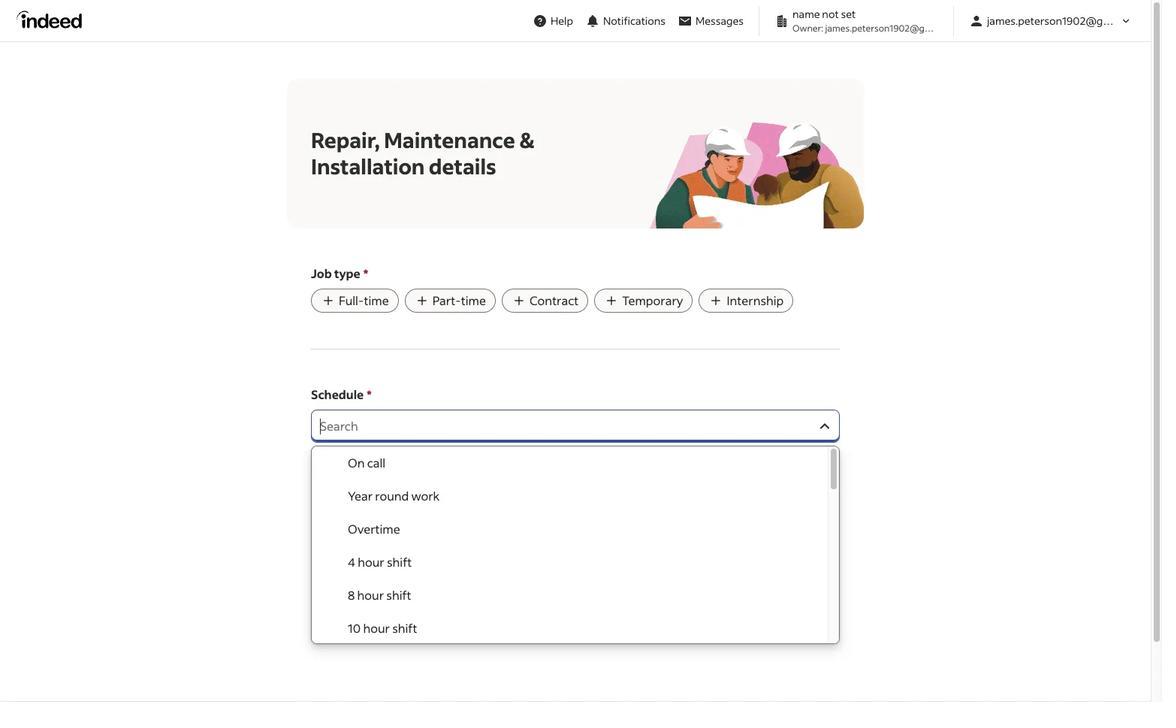 Task type: describe. For each thing, give the bounding box(es) containing it.
10 inside list box
[[348, 620, 361, 636]]

year
[[348, 488, 373, 504]]

contract
[[530, 292, 579, 308]]

schedule
[[311, 386, 364, 402]]

part-time
[[433, 292, 486, 308]]

job
[[311, 265, 332, 281]]

not
[[823, 7, 839, 21]]

on call inside list box
[[348, 455, 386, 471]]

time for part-
[[461, 292, 486, 308]]

8
[[348, 587, 355, 603]]

james.peterson1902@gmail.com inside popup button
[[988, 14, 1147, 28]]

james.peterson1902@gmail.com inside name not set owner: james.peterson1902@gmail.com
[[826, 23, 963, 34]]

shift up 8 hour shift on the left bottom of the page
[[387, 554, 412, 570]]

full-
[[339, 292, 364, 308]]

indeed home image
[[17, 10, 89, 28]]

repair,
[[311, 126, 380, 153]]

back
[[347, 616, 375, 632]]

0 vertical spatial 10
[[339, 489, 352, 504]]

call up year
[[358, 459, 377, 474]]

name not set owner: james.peterson1902@gmail.com
[[793, 7, 963, 34]]

10 hour shift inside list box
[[348, 620, 418, 636]]

Search text field
[[311, 410, 816, 443]]

schedule *
[[311, 386, 372, 402]]

notifications button
[[580, 4, 672, 37]]

installation
[[311, 153, 425, 180]]

type
[[334, 265, 361, 281]]

messages link
[[672, 7, 750, 35]]

4 hour shift
[[348, 554, 412, 570]]

time for full-
[[364, 292, 389, 308]]

list box containing on call
[[312, 447, 840, 645]]

overtime
[[348, 521, 400, 537]]

shift left work
[[384, 489, 409, 504]]

part-
[[433, 292, 461, 308]]

shift down 8 hour shift on the left bottom of the page
[[393, 620, 418, 636]]



Task type: vqa. For each thing, say whether or not it's contained in the screenshot.
Week
no



Task type: locate. For each thing, give the bounding box(es) containing it.
help button
[[527, 7, 580, 35]]

set
[[842, 7, 856, 21]]

shift down the "4 hour shift"
[[387, 587, 412, 603]]

internship
[[727, 292, 784, 308]]

on call
[[348, 455, 386, 471], [339, 459, 377, 474]]

on inside list box
[[348, 455, 365, 471]]

1 horizontal spatial james.peterson1902@gmail.com
[[988, 14, 1147, 28]]

10
[[339, 489, 352, 504], [348, 620, 361, 636]]

job type *
[[311, 265, 368, 281]]

name
[[793, 7, 821, 21]]

full-time
[[339, 292, 389, 308]]

1 time from the left
[[364, 292, 389, 308]]

10 hour shift up overtime
[[339, 489, 409, 504]]

temporary
[[623, 292, 684, 308]]

0 vertical spatial 10 hour shift
[[339, 489, 409, 504]]

&
[[520, 126, 534, 153]]

hour right 8
[[357, 587, 384, 603]]

10 down 8
[[348, 620, 361, 636]]

toggle menu image
[[816, 417, 834, 435]]

on
[[348, 455, 365, 471], [339, 459, 356, 474]]

0 horizontal spatial time
[[364, 292, 389, 308]]

james.peterson1902@gmail.com button
[[964, 7, 1147, 35]]

repair, maintenance & installation details
[[311, 126, 534, 180]]

*
[[364, 265, 368, 281], [367, 386, 372, 402]]

messages
[[696, 14, 744, 28]]

back button
[[311, 608, 387, 641]]

0 vertical spatial *
[[364, 265, 368, 281]]

* right schedule
[[367, 386, 372, 402]]

hour up overtime
[[354, 489, 381, 504]]

list box
[[312, 447, 840, 645]]

10 hour shift
[[339, 489, 409, 504], [348, 620, 418, 636]]

help
[[551, 14, 574, 28]]

owner:
[[793, 23, 824, 34]]

work
[[412, 488, 440, 504]]

0 horizontal spatial james.peterson1902@gmail.com
[[826, 23, 963, 34]]

time
[[364, 292, 389, 308], [461, 292, 486, 308]]

call inside list box
[[367, 455, 386, 471]]

1 vertical spatial *
[[367, 386, 372, 402]]

round
[[375, 488, 409, 504]]

hour down 8 hour shift on the left bottom of the page
[[363, 620, 390, 636]]

10 hour shift down 8 hour shift on the left bottom of the page
[[348, 620, 418, 636]]

details
[[429, 153, 497, 180]]

hour
[[354, 489, 381, 504], [358, 554, 385, 570], [357, 587, 384, 603], [363, 620, 390, 636]]

1 vertical spatial 10 hour shift
[[348, 620, 418, 636]]

* right "type"
[[364, 265, 368, 281]]

maintenance
[[384, 126, 515, 153]]

10 up overtime
[[339, 489, 352, 504]]

hour right 4 on the left bottom
[[358, 554, 385, 570]]

call
[[367, 455, 386, 471], [358, 459, 377, 474]]

4
[[348, 554, 356, 570]]

call up round
[[367, 455, 386, 471]]

shift
[[384, 489, 409, 504], [387, 554, 412, 570], [387, 587, 412, 603], [393, 620, 418, 636]]

james.peterson1902@gmail.com
[[988, 14, 1147, 28], [826, 23, 963, 34]]

2 time from the left
[[461, 292, 486, 308]]

notifications
[[604, 13, 666, 27]]

8 hour shift
[[348, 587, 412, 603]]

year round work
[[348, 488, 440, 504]]

1 horizontal spatial time
[[461, 292, 486, 308]]

1 vertical spatial 10
[[348, 620, 361, 636]]

name not set owner: james.peterson1902@gmail.com element
[[769, 6, 963, 35]]



